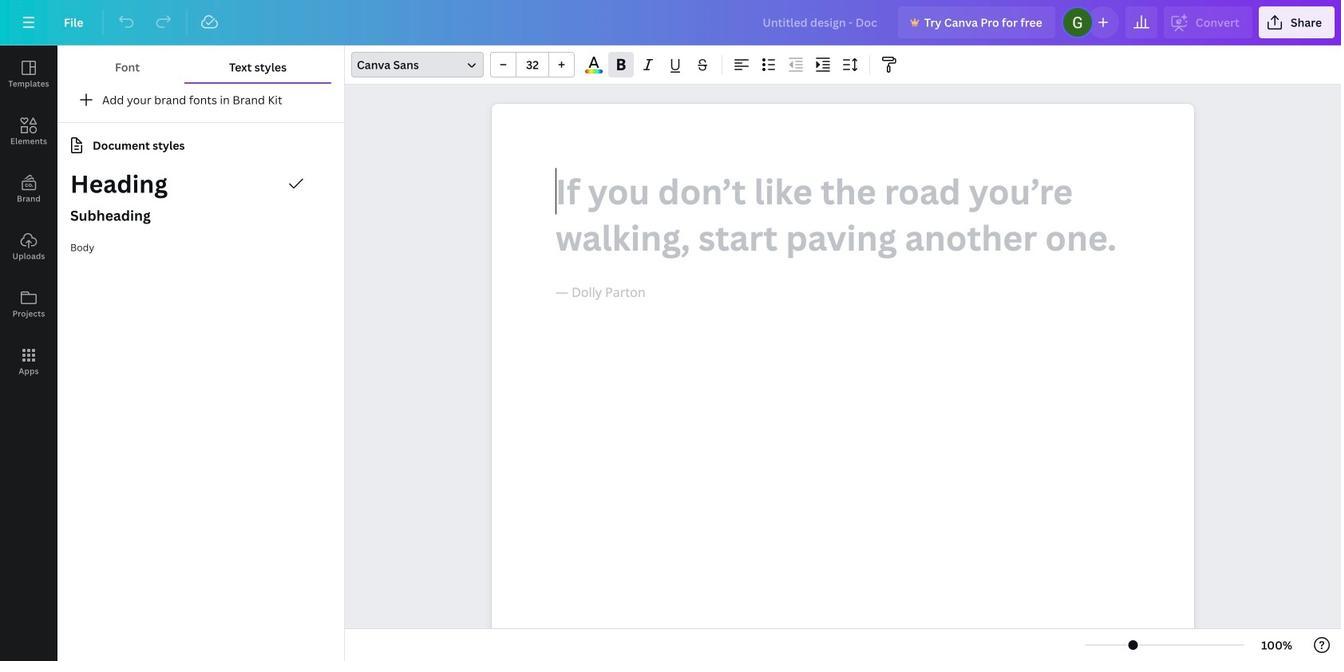 Task type: describe. For each thing, give the bounding box(es) containing it.
Design title text field
[[750, 6, 892, 38]]

– – number field
[[521, 57, 544, 72]]

color range image
[[585, 70, 603, 73]]

Zoom button
[[1251, 632, 1303, 658]]



Task type: locate. For each thing, give the bounding box(es) containing it.
main menu bar
[[0, 0, 1341, 46]]

group
[[490, 52, 575, 77]]

None text field
[[492, 104, 1195, 661]]

side panel tab list
[[0, 46, 57, 390]]



Task type: vqa. For each thing, say whether or not it's contained in the screenshot.
off.
no



